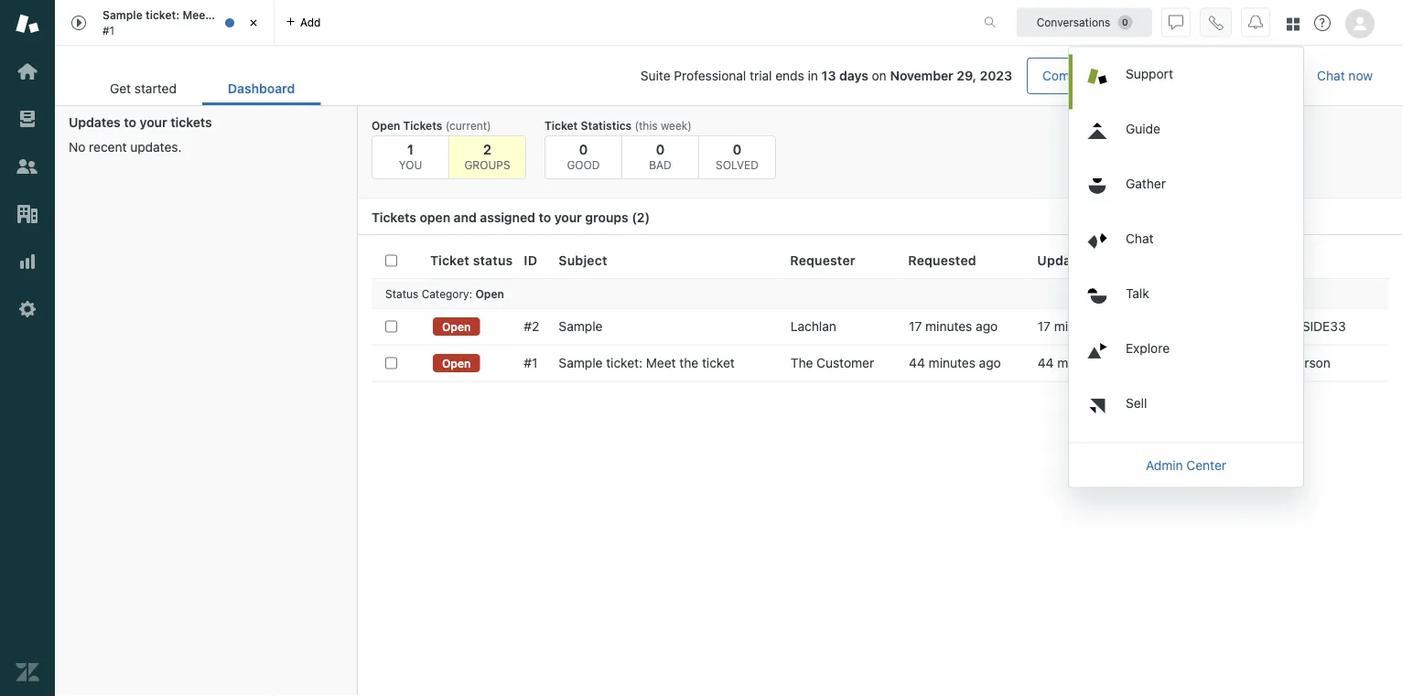 Task type: locate. For each thing, give the bounding box(es) containing it.
2
[[483, 141, 492, 157], [637, 210, 645, 225]]

1 horizontal spatial chat
[[1317, 68, 1345, 83]]

1 vertical spatial ticket
[[702, 356, 735, 371]]

support up guide on the right of page
[[1126, 66, 1173, 81]]

0 bad
[[649, 141, 672, 171]]

(this
[[635, 119, 658, 132]]

ticket: for sample ticket: meet the ticket
[[606, 356, 643, 371]]

ticket:
[[145, 9, 180, 22], [606, 356, 643, 371]]

0 horizontal spatial your
[[140, 115, 167, 130]]

#1
[[103, 24, 115, 37], [524, 356, 538, 371]]

ends
[[776, 68, 804, 83]]

ruby
[[1241, 356, 1271, 371]]

gather
[[1126, 176, 1166, 191]]

sell
[[1126, 395, 1147, 411]]

to up the 'no recent updates.'
[[124, 115, 136, 130]]

sample down sample link
[[559, 356, 603, 371]]

professional
[[674, 68, 746, 83]]

0 vertical spatial #1
[[103, 24, 115, 37]]

2 vertical spatial sample
[[559, 356, 603, 371]]

to right 'assigned'
[[539, 210, 551, 225]]

chat up 'talk'
[[1126, 231, 1154, 246]]

sample up the get at the left of page
[[103, 9, 143, 22]]

0 horizontal spatial 17
[[909, 319, 922, 334]]

0 vertical spatial to
[[124, 115, 136, 130]]

zendesk products image
[[1287, 18, 1300, 31]]

2 44 from the left
[[1038, 356, 1054, 371]]

updated
[[1038, 253, 1092, 268]]

chat
[[1317, 68, 1345, 83], [1126, 231, 1154, 246]]

main element
[[0, 0, 55, 697]]

None checkbox
[[385, 321, 397, 333], [385, 357, 397, 369], [385, 321, 397, 333], [385, 357, 397, 369]]

0 horizontal spatial meet
[[183, 9, 210, 22]]

0 horizontal spatial 44 minutes ago
[[909, 356, 1001, 371]]

0 horizontal spatial ticket
[[233, 9, 264, 22]]

recent
[[89, 140, 127, 155]]

0 vertical spatial ticket:
[[145, 9, 180, 22]]

0 horizontal spatial chat
[[1126, 231, 1154, 246]]

2 0 from the left
[[656, 141, 665, 157]]

groups
[[464, 158, 510, 171]]

0 vertical spatial support
[[1126, 66, 1173, 81]]

get started tab
[[84, 71, 202, 105]]

sample for sample ticket: meet the ticket #1
[[103, 9, 143, 22]]

0 horizontal spatial to
[[124, 115, 136, 130]]

tickets left open
[[372, 210, 416, 225]]

you
[[399, 158, 422, 171]]

zendesk support image
[[16, 12, 39, 36]]

1 vertical spatial tickets
[[372, 210, 416, 225]]

1
[[407, 141, 414, 157]]

sample for sample ticket: meet the ticket
[[559, 356, 603, 371]]

0 horizontal spatial 17 minutes ago
[[909, 319, 998, 334]]

1 vertical spatial the
[[680, 356, 699, 371]]

explore
[[1126, 341, 1170, 356]]

organizations image
[[16, 202, 39, 226]]

17
[[909, 319, 922, 334], [1038, 319, 1051, 334]]

2 17 from the left
[[1038, 319, 1051, 334]]

1 vertical spatial your
[[554, 210, 582, 225]]

0 up solved
[[733, 141, 742, 157]]

november
[[890, 68, 954, 83]]

the inside grid
[[680, 356, 699, 371]]

ticket: for sample ticket: meet the ticket #1
[[145, 9, 180, 22]]

sell link
[[1073, 384, 1303, 439]]

ticket: inside the sample ticket: meet the ticket #1
[[145, 9, 180, 22]]

1 44 from the left
[[909, 356, 925, 371]]

0 up good
[[579, 141, 588, 157]]

tickets up the 1
[[403, 119, 443, 132]]

support down explore
[[1167, 356, 1214, 371]]

the
[[213, 9, 230, 22], [680, 356, 699, 371]]

status category : open
[[385, 287, 504, 300]]

ticket: inside grid
[[606, 356, 643, 371]]

1 horizontal spatial the
[[680, 356, 699, 371]]

#1 down #2
[[524, 356, 538, 371]]

1 horizontal spatial meet
[[646, 356, 676, 371]]

0 vertical spatial chat
[[1317, 68, 1345, 83]]

gather link
[[1073, 164, 1303, 219]]

0 inside the 0 bad
[[656, 141, 665, 157]]

1 horizontal spatial ticket
[[702, 356, 735, 371]]

plans
[[1100, 68, 1132, 83]]

1 0 from the left
[[579, 141, 588, 157]]

assigned
[[480, 210, 535, 225]]

support
[[1126, 66, 1173, 81], [1167, 356, 1214, 371]]

sample right #2
[[559, 319, 603, 334]]

1 horizontal spatial ticket
[[545, 119, 578, 132]]

open
[[372, 119, 400, 132], [476, 287, 504, 300], [442, 320, 471, 333], [442, 357, 471, 370]]

1 vertical spatial ticket
[[430, 253, 470, 268]]

reporting image
[[16, 250, 39, 274]]

status
[[385, 287, 419, 300]]

1 vertical spatial meet
[[646, 356, 676, 371]]

ticket left add dropdown button at the top of the page
[[233, 9, 264, 22]]

tickets
[[403, 119, 443, 132], [372, 210, 416, 225]]

0 vertical spatial 2
[[483, 141, 492, 157]]

0 horizontal spatial ticket
[[430, 253, 470, 268]]

1 vertical spatial #1
[[524, 356, 538, 371]]

ago
[[976, 319, 998, 334], [1105, 319, 1127, 334], [979, 356, 1001, 371], [1108, 356, 1130, 371]]

44
[[909, 356, 925, 371], [1038, 356, 1054, 371]]

center
[[1187, 458, 1227, 473]]

ticket
[[233, 9, 264, 22], [702, 356, 735, 371]]

17 minutes ago down 'talk'
[[1038, 319, 1127, 334]]

get started image
[[16, 59, 39, 83]]

0 good
[[567, 141, 600, 171]]

ticket up category
[[430, 253, 470, 268]]

Select All Tickets checkbox
[[385, 255, 397, 267]]

2 right the groups
[[637, 210, 645, 225]]

0 horizontal spatial ticket:
[[145, 9, 180, 22]]

1 horizontal spatial 2
[[637, 210, 645, 225]]

tab list
[[84, 71, 321, 105]]

November 29, 2023 text field
[[890, 68, 1012, 83]]

ticket inside sample ticket: meet the ticket link
[[702, 356, 735, 371]]

section
[[335, 58, 1273, 94]]

no
[[69, 140, 85, 155]]

meet for sample ticket: meet the ticket
[[646, 356, 676, 371]]

and
[[454, 210, 477, 225]]

meet inside grid
[[646, 356, 676, 371]]

44 minutes ago
[[909, 356, 1001, 371], [1038, 356, 1130, 371]]

chat left now at right top
[[1317, 68, 1345, 83]]

0 vertical spatial the
[[213, 9, 230, 22]]

1 horizontal spatial 44 minutes ago
[[1038, 356, 1130, 371]]

1 horizontal spatial ticket:
[[606, 356, 643, 371]]

1 vertical spatial ticket:
[[606, 356, 643, 371]]

chat now
[[1317, 68, 1373, 83]]

#2
[[524, 319, 540, 334]]

grid
[[358, 243, 1402, 697]]

sunnyupside33
[[1241, 319, 1346, 334]]

chat inside 'button'
[[1317, 68, 1345, 83]]

17 minutes ago
[[909, 319, 998, 334], [1038, 319, 1127, 334]]

1 vertical spatial to
[[539, 210, 551, 225]]

meet inside the sample ticket: meet the ticket #1
[[183, 9, 210, 22]]

sample ticket: meet the ticket link
[[559, 355, 735, 372]]

0 horizontal spatial 2
[[483, 141, 492, 157]]

0 inside 0 solved
[[733, 141, 742, 157]]

1 17 minutes ago from the left
[[909, 319, 998, 334]]

17 minutes ago down requested
[[909, 319, 998, 334]]

tickets
[[170, 115, 212, 130]]

the inside the sample ticket: meet the ticket #1
[[213, 9, 230, 22]]

chat now button
[[1303, 58, 1388, 94]]

0 vertical spatial ticket
[[545, 119, 578, 132]]

tab
[[55, 0, 275, 46]]

1 vertical spatial chat
[[1126, 231, 1154, 246]]

0 horizontal spatial the
[[213, 9, 230, 22]]

0 for 0 solved
[[733, 141, 742, 157]]

in
[[808, 68, 818, 83]]

ticket for ticket statistics (this week)
[[545, 119, 578, 132]]

groups
[[585, 210, 629, 225]]

1 horizontal spatial 44
[[1038, 356, 1054, 371]]

updates to your tickets
[[69, 115, 212, 130]]

2 up groups
[[483, 141, 492, 157]]

0 vertical spatial ticket
[[233, 9, 264, 22]]

your left the groups
[[554, 210, 582, 225]]

17 down requested
[[909, 319, 922, 334]]

guide
[[1126, 121, 1161, 136]]

0 up bad at the left top of the page
[[656, 141, 665, 157]]

0 horizontal spatial 0
[[579, 141, 588, 157]]

2 inside 2 groups
[[483, 141, 492, 157]]

to
[[124, 115, 136, 130], [539, 210, 551, 225]]

3 0 from the left
[[733, 141, 742, 157]]

1 horizontal spatial #1
[[524, 356, 538, 371]]

ticket left the
[[702, 356, 735, 371]]

views image
[[16, 107, 39, 131]]

conversations
[[1037, 16, 1111, 29]]

1 horizontal spatial 17 minutes ago
[[1038, 319, 1127, 334]]

1 vertical spatial support
[[1167, 356, 1214, 371]]

1 vertical spatial sample
[[559, 319, 603, 334]]

sample inside the sample ticket: meet the ticket #1
[[103, 9, 143, 22]]

week)
[[661, 119, 692, 132]]

talk
[[1126, 286, 1149, 301]]

add
[[300, 16, 321, 29]]

0 horizontal spatial 44
[[909, 356, 925, 371]]

ticket for ticket status
[[430, 253, 470, 268]]

2 horizontal spatial 0
[[733, 141, 742, 157]]

0 inside 0 good
[[579, 141, 588, 157]]

0 vertical spatial sample
[[103, 9, 143, 22]]

1 17 from the left
[[909, 319, 922, 334]]

button displays agent's chat status as invisible. image
[[1169, 15, 1184, 30]]

17 down updated
[[1038, 319, 1051, 334]]

#1 up the get at the left of page
[[103, 24, 115, 37]]

(
[[632, 210, 637, 225]]

ticket for sample ticket: meet the ticket #1
[[233, 9, 264, 22]]

ticket inside grid
[[430, 253, 470, 268]]

0
[[579, 141, 588, 157], [656, 141, 665, 157], [733, 141, 742, 157]]

0 horizontal spatial #1
[[103, 24, 115, 37]]

0 vertical spatial meet
[[183, 9, 210, 22]]

0 for 0 bad
[[656, 141, 665, 157]]

1 horizontal spatial 0
[[656, 141, 665, 157]]

get
[[110, 81, 131, 96]]

requested
[[908, 253, 977, 268]]

explore link
[[1073, 329, 1303, 384]]

on
[[872, 68, 887, 83]]

1 horizontal spatial 17
[[1038, 319, 1051, 334]]

ticket up 0 good
[[545, 119, 578, 132]]

sample
[[103, 9, 143, 22], [559, 319, 603, 334], [559, 356, 603, 371]]

meet
[[183, 9, 210, 22], [646, 356, 676, 371]]

ticket inside the sample ticket: meet the ticket #1
[[233, 9, 264, 22]]

admin center
[[1146, 458, 1227, 473]]

your up updates.
[[140, 115, 167, 130]]

0 for 0 good
[[579, 141, 588, 157]]



Task type: vqa. For each thing, say whether or not it's contained in the screenshot.
Add link (Cmd K) image
no



Task type: describe. For each thing, give the bounding box(es) containing it.
grid containing ticket status
[[358, 243, 1402, 697]]

2 44 minutes ago from the left
[[1038, 356, 1130, 371]]

sample link
[[559, 319, 603, 335]]

compare plans button
[[1027, 58, 1147, 94]]

tab list containing get started
[[84, 71, 321, 105]]

#1 inside grid
[[524, 356, 538, 371]]

chat link
[[1073, 219, 1303, 274]]

:
[[469, 287, 472, 300]]

chat for chat
[[1126, 231, 1154, 246]]

1 horizontal spatial to
[[539, 210, 551, 225]]

support link
[[1073, 54, 1303, 109]]

customer
[[817, 356, 874, 371]]

compare plans
[[1043, 68, 1132, 83]]

days
[[839, 68, 868, 83]]

0 vertical spatial tickets
[[403, 119, 443, 132]]

id
[[524, 253, 537, 268]]

tabs tab list
[[55, 0, 965, 46]]

open tickets (current)
[[372, 119, 491, 132]]

section containing compare plans
[[335, 58, 1273, 94]]

the for sample ticket: meet the ticket #1
[[213, 9, 230, 22]]

ticket status
[[430, 253, 513, 268]]

ticket statistics (this week)
[[545, 119, 692, 132]]

subject
[[559, 253, 607, 268]]

29,
[[957, 68, 977, 83]]

tab containing sample ticket: meet the ticket
[[55, 0, 275, 46]]

admin center link
[[1069, 447, 1303, 484]]

zendesk image
[[16, 661, 39, 685]]

suite professional trial ends in 13 days on november 29, 2023
[[641, 68, 1012, 83]]

no recent updates.
[[69, 140, 182, 155]]

1 44 minutes ago from the left
[[909, 356, 1001, 371]]

open
[[420, 210, 450, 225]]

compare
[[1043, 68, 1096, 83]]

(current)
[[445, 119, 491, 132]]

category
[[422, 287, 469, 300]]

trial
[[750, 68, 772, 83]]

)
[[645, 210, 650, 225]]

bad
[[649, 158, 672, 171]]

support inside grid
[[1167, 356, 1214, 371]]

get help image
[[1314, 15, 1331, 31]]

sample ticket: meet the ticket
[[559, 356, 735, 371]]

customers image
[[16, 155, 39, 178]]

started
[[134, 81, 177, 96]]

talk link
[[1073, 274, 1303, 329]]

2 groups
[[464, 141, 510, 171]]

1 horizontal spatial your
[[554, 210, 582, 225]]

the for sample ticket: meet the ticket
[[680, 356, 699, 371]]

sample for sample
[[559, 319, 603, 334]]

add button
[[275, 0, 332, 45]]

requester
[[790, 253, 856, 268]]

anderson
[[1274, 356, 1331, 371]]

updates.
[[130, 140, 182, 155]]

close image
[[244, 14, 263, 32]]

the customer
[[791, 356, 874, 371]]

notifications image
[[1249, 15, 1263, 30]]

dashboard
[[228, 81, 295, 96]]

status
[[473, 253, 513, 268]]

13
[[822, 68, 836, 83]]

ticket for sample ticket: meet the ticket
[[702, 356, 735, 371]]

1 you
[[399, 141, 422, 171]]

statistics
[[581, 119, 632, 132]]

1 vertical spatial 2
[[637, 210, 645, 225]]

sample ticket: meet the ticket #1
[[103, 9, 264, 37]]

0 vertical spatial your
[[140, 115, 167, 130]]

#1 inside the sample ticket: meet the ticket #1
[[103, 24, 115, 37]]

lachlan
[[791, 319, 837, 334]]

0 solved
[[716, 141, 759, 171]]

meet for sample ticket: meet the ticket #1
[[183, 9, 210, 22]]

get started
[[110, 81, 177, 96]]

admin image
[[16, 297, 39, 321]]

2023
[[980, 68, 1012, 83]]

conversations button
[[1017, 8, 1152, 37]]

now
[[1349, 68, 1373, 83]]

the
[[791, 356, 813, 371]]

2 17 minutes ago from the left
[[1038, 319, 1127, 334]]

suite
[[641, 68, 671, 83]]

tickets open and assigned to your groups ( 2 )
[[372, 210, 650, 225]]

updates
[[69, 115, 121, 130]]

good
[[567, 158, 600, 171]]

guide link
[[1073, 109, 1303, 164]]

solved
[[716, 158, 759, 171]]

ruby anderson
[[1241, 356, 1331, 371]]

admin
[[1146, 458, 1183, 473]]

chat for chat now
[[1317, 68, 1345, 83]]



